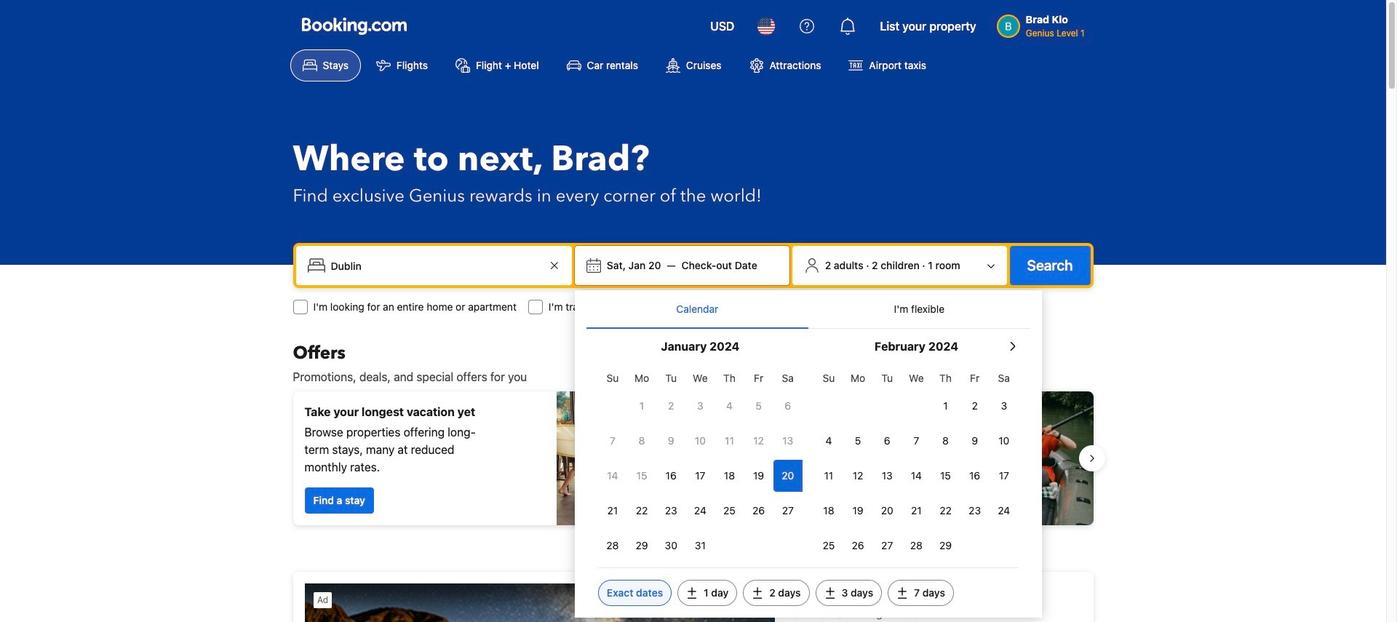 Task type: vqa. For each thing, say whether or not it's contained in the screenshot.
13 january 2024 checkbox on the right bottom
yes



Task type: describe. For each thing, give the bounding box(es) containing it.
9 February 2024 checkbox
[[960, 425, 990, 457]]

23 February 2024 checkbox
[[960, 495, 990, 527]]

27 February 2024 checkbox
[[873, 530, 902, 562]]

20 February 2024 checkbox
[[873, 495, 902, 527]]

a young girl and woman kayak on a river image
[[699, 392, 1094, 526]]

25 January 2024 checkbox
[[715, 495, 744, 527]]

14 January 2024 checkbox
[[598, 460, 627, 492]]

28 February 2024 checkbox
[[902, 530, 931, 562]]

Where are you going? field
[[325, 253, 546, 279]]

15 January 2024 checkbox
[[627, 460, 657, 492]]

16 February 2024 checkbox
[[960, 460, 990, 492]]

take your longest vacation yet image
[[556, 392, 687, 526]]

15 February 2024 checkbox
[[931, 460, 960, 492]]

18 February 2024 checkbox
[[814, 495, 844, 527]]

2 January 2024 checkbox
[[657, 390, 686, 422]]

18 January 2024 checkbox
[[715, 460, 744, 492]]

10 February 2024 checkbox
[[990, 425, 1019, 457]]

10 January 2024 checkbox
[[686, 425, 715, 457]]

4 February 2024 checkbox
[[814, 425, 844, 457]]

17 February 2024 checkbox
[[990, 460, 1019, 492]]

26 January 2024 checkbox
[[744, 495, 774, 527]]

19 January 2024 checkbox
[[744, 460, 774, 492]]

11 January 2024 checkbox
[[715, 425, 744, 457]]

13 February 2024 checkbox
[[873, 460, 902, 492]]

22 February 2024 checkbox
[[931, 495, 960, 527]]

16 January 2024 checkbox
[[657, 460, 686, 492]]

27 January 2024 checkbox
[[774, 495, 803, 527]]

20 January 2024 checkbox
[[774, 460, 803, 492]]

21 February 2024 checkbox
[[902, 495, 931, 527]]

29 January 2024 checkbox
[[627, 530, 657, 562]]

23 January 2024 checkbox
[[657, 495, 686, 527]]



Task type: locate. For each thing, give the bounding box(es) containing it.
1 grid from the left
[[598, 364, 803, 562]]

13 January 2024 checkbox
[[774, 425, 803, 457]]

4 January 2024 checkbox
[[715, 390, 744, 422]]

0 horizontal spatial grid
[[598, 364, 803, 562]]

your account menu brad klo genius level 1 element
[[997, 7, 1091, 40]]

2 grid from the left
[[814, 364, 1019, 562]]

11 February 2024 checkbox
[[814, 460, 844, 492]]

6 February 2024 checkbox
[[873, 425, 902, 457]]

12 January 2024 checkbox
[[744, 425, 774, 457]]

5 January 2024 checkbox
[[744, 390, 774, 422]]

main content
[[281, 342, 1105, 622]]

26 February 2024 checkbox
[[844, 530, 873, 562]]

1 January 2024 checkbox
[[627, 390, 657, 422]]

booking.com image
[[302, 17, 407, 35]]

19 February 2024 checkbox
[[844, 495, 873, 527]]

region
[[281, 386, 1105, 531]]

grid
[[598, 364, 803, 562], [814, 364, 1019, 562]]

12 February 2024 checkbox
[[844, 460, 873, 492]]

14 February 2024 checkbox
[[902, 460, 931, 492]]

1 February 2024 checkbox
[[931, 390, 960, 422]]

8 February 2024 checkbox
[[931, 425, 960, 457]]

28 January 2024 checkbox
[[598, 530, 627, 562]]

17 January 2024 checkbox
[[686, 460, 715, 492]]

5 February 2024 checkbox
[[844, 425, 873, 457]]

9 January 2024 checkbox
[[657, 425, 686, 457]]

1 horizontal spatial grid
[[814, 364, 1019, 562]]

21 January 2024 checkbox
[[598, 495, 627, 527]]

31 January 2024 checkbox
[[686, 530, 715, 562]]

3 February 2024 checkbox
[[990, 390, 1019, 422]]

24 January 2024 checkbox
[[686, 495, 715, 527]]

8 January 2024 checkbox
[[627, 425, 657, 457]]

24 February 2024 checkbox
[[990, 495, 1019, 527]]

tab list
[[587, 290, 1031, 330]]

7 February 2024 checkbox
[[902, 425, 931, 457]]

30 January 2024 checkbox
[[657, 530, 686, 562]]

29 February 2024 checkbox
[[931, 530, 960, 562]]

22 January 2024 checkbox
[[627, 495, 657, 527]]

6 January 2024 checkbox
[[774, 390, 803, 422]]

7 January 2024 checkbox
[[598, 425, 627, 457]]

25 February 2024 checkbox
[[814, 530, 844, 562]]

3 January 2024 checkbox
[[686, 390, 715, 422]]

2 February 2024 checkbox
[[960, 390, 990, 422]]

cell
[[774, 457, 803, 492]]

progress bar
[[685, 537, 702, 543]]



